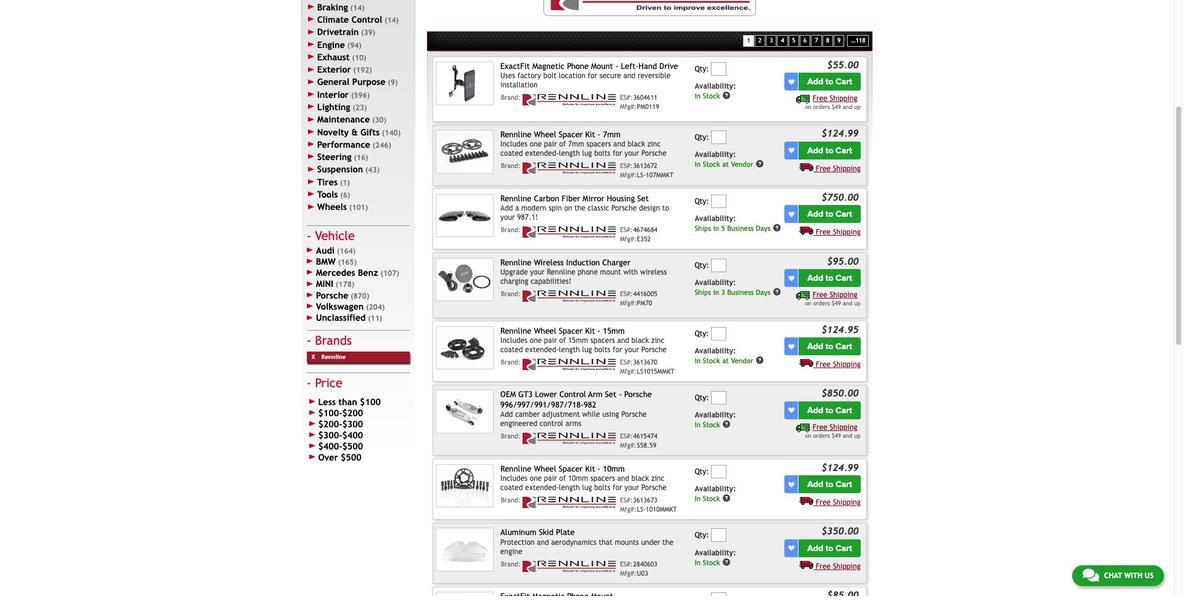 Task type: describe. For each thing, give the bounding box(es) containing it.
add to cart button for rennline wheel spacer kit - 7mm
[[799, 141, 861, 159]]

fiber
[[562, 194, 580, 203]]

3613672
[[633, 162, 658, 170]]

rennline - corporate logo image for rennline wheel spacer kit - 15mm
[[523, 359, 617, 371]]

pm70
[[637, 300, 652, 307]]

on for $95.00
[[805, 300, 812, 307]]

of for 10mm
[[559, 475, 566, 483]]

for inside exactfit magnetic phone mount - left-hand drive uses factory bolt location for secure and reversible installation
[[588, 72, 598, 80]]

wireless
[[534, 258, 564, 267]]

while
[[582, 411, 600, 419]]

rennline wheel spacer kit - 7mm includes one pair of 7mm spacers and black zinc coated extended-length lug bolts for your porsche
[[501, 130, 667, 158]]

free up $95.00
[[816, 228, 831, 237]]

in for rennline wheel spacer kit - 7mm
[[695, 160, 701, 169]]

free down $350.00
[[816, 563, 831, 571]]

brand: for rennline wheel spacer kit - 10mm
[[501, 497, 521, 504]]

3613670
[[633, 359, 658, 366]]

exactfit
[[501, 62, 530, 71]]

(23)
[[353, 104, 367, 112]]

brand: for rennline wheel spacer kit - 15mm
[[501, 359, 521, 366]]

$49 for $850.00
[[832, 433, 841, 439]]

porsche inside "vehicle audi (164) bmw (165) mercedes benz (107) mini (178) porsche (870) volkswagen (204) unclassified (11)"
[[316, 290, 348, 301]]

availability: in stock for $350.00
[[695, 549, 736, 567]]

availability: for aluminum skid plate
[[695, 549, 736, 558]]

$750.00
[[822, 192, 859, 203]]

add to wish list image for $350.00
[[789, 546, 795, 552]]

left-
[[621, 62, 639, 71]]

1 vertical spatial 15mm
[[568, 337, 588, 345]]

availability: ships in 3 business days
[[695, 279, 771, 297]]

mfg#: for exactfit magnetic phone mount - left-hand drive
[[620, 103, 637, 111]]

es#3552622 - pm0106 - exactfit magnetic phone mount - safely & securely mount your cell phone - rennline - porsche image
[[436, 592, 494, 597]]

to inside 'rennline carbon fiber mirror housing set add a modern spin on the classic porsche design to your 987.1!'
[[662, 204, 669, 213]]

brand: for rennline wireless induction charger
[[501, 290, 521, 298]]

availability: in stock for $850.00
[[695, 411, 736, 429]]

rennline - corporate logo image for aluminum skid plate
[[523, 561, 617, 573]]

in for $95.00
[[713, 288, 719, 297]]

3613673
[[633, 497, 658, 504]]

ls- for 10mm
[[637, 506, 646, 513]]

es#: for rennline wheel spacer kit - 7mm
[[620, 162, 633, 170]]

shipping down "$55.00"
[[830, 95, 858, 103]]

pair for rennline wheel spacer kit - 7mm
[[544, 140, 557, 149]]

on inside 'rennline carbon fiber mirror housing set add a modern spin on the classic porsche design to your 987.1!'
[[564, 204, 572, 213]]

add for rennline carbon fiber mirror housing set
[[808, 209, 824, 220]]

wheels
[[317, 202, 347, 212]]

$200
[[342, 408, 363, 418]]

climate
[[317, 14, 349, 25]]

interior
[[317, 89, 349, 100]]

rennline wheel spacer kit - 10mm link
[[501, 464, 625, 474]]

factory
[[518, 72, 541, 80]]

$124.95
[[822, 324, 859, 335]]

free down $850.00
[[813, 423, 828, 432]]

es#: 4674684 mfg#: e352
[[620, 226, 658, 243]]

to for rennline carbon fiber mirror housing set
[[826, 209, 834, 220]]

(1)
[[340, 179, 350, 187]]

mfg#: for rennline wheel spacer kit - 10mm
[[620, 506, 637, 513]]

business for $95.00
[[727, 288, 754, 297]]

x
[[312, 354, 315, 360]]

up for $850.00
[[854, 433, 861, 439]]

volkswagen
[[316, 301, 364, 312]]

rennline for rennline wheel spacer kit - 7mm
[[501, 130, 532, 139]]

free up $124.95
[[813, 291, 828, 300]]

porsche inside 'rennline carbon fiber mirror housing set add a modern spin on the classic porsche design to your 987.1!'
[[612, 204, 637, 213]]

rennline wheel spacer kit - 7mm link
[[501, 130, 621, 139]]

question sign image for $124.95
[[756, 356, 764, 365]]

and inside the rennline wheel spacer kit - 10mm includes one pair of 10mm spacers and black zinc coated extended-length lug bolts for your porsche
[[617, 475, 629, 483]]

in for exactfit magnetic phone mount - left-hand drive
[[695, 92, 701, 100]]

(11)
[[368, 315, 382, 323]]

mercedes
[[316, 268, 355, 278]]

porsche down the ls1015mmkt
[[624, 390, 652, 400]]

es#4416005 - pm70 - rennline wireless induction charger - upgrade your rennline phone mount with wireless charging capabilities! - rennline - audi bmw volkswagen mercedes benz mini porsche image
[[436, 258, 494, 302]]

add to wish list image for $124.99
[[789, 147, 795, 153]]

performance
[[317, 139, 370, 150]]

mini
[[316, 279, 334, 289]]

and down $850.00
[[843, 433, 853, 439]]

housing
[[607, 194, 635, 203]]

wireless
[[640, 268, 667, 277]]

(107)
[[381, 269, 399, 278]]

free shipping on orders $49 and up for $55.00
[[805, 95, 861, 111]]

free shipping for set
[[816, 228, 861, 237]]

camber
[[515, 411, 540, 419]]

mount
[[600, 268, 621, 277]]

cart for rennline wireless induction charger
[[836, 273, 853, 284]]

wheel for rennline wheel spacer kit - 10mm
[[534, 464, 557, 474]]

add to cart for rennline carbon fiber mirror housing set
[[808, 209, 853, 220]]

bmw
[[316, 256, 336, 267]]

$124.99 for 7mm
[[822, 128, 859, 139]]

rennline for rennline wheel spacer kit - 10mm
[[501, 464, 532, 474]]

shipping up $95.00
[[833, 228, 861, 237]]

es#3604611 - pm0119 - exactfit magnetic phone mount - left-hand drive - uses factory bolt location for secure and reversible installation - rennline - bmw image
[[436, 62, 494, 105]]

add to cart for rennline wheel spacer kit - 10mm
[[808, 480, 853, 490]]

add to cart button for rennline carbon fiber mirror housing set
[[799, 205, 861, 223]]

rennline wheel spacer kit - 10mm includes one pair of 10mm spacers and black zinc coated extended-length lug bolts for your porsche
[[501, 464, 667, 492]]

free shipping image for $350.00
[[800, 561, 814, 569]]

extended- for rennline wheel spacer kit - 10mm
[[525, 484, 559, 492]]

stock for aluminum skid plate
[[703, 559, 720, 567]]

pm0119
[[637, 103, 659, 111]]

(43)
[[365, 166, 380, 175]]

set for $750.00
[[637, 194, 649, 203]]

0 vertical spatial 10mm
[[603, 464, 625, 474]]

to for rennline wireless induction charger
[[826, 273, 834, 284]]

aluminum skid plate link
[[501, 528, 575, 538]]

107mmkt
[[646, 172, 674, 179]]

chat with us link
[[1072, 566, 1164, 587]]

- for 10mm
[[598, 464, 601, 474]]

(140)
[[382, 129, 401, 137]]

7 link
[[811, 35, 822, 47]]

shipping up $850.00
[[833, 361, 861, 369]]

$400-
[[318, 441, 342, 452]]

add for rennline wireless induction charger
[[808, 273, 824, 284]]

(39)
[[361, 29, 376, 37]]

free shipping on orders $49 and up for $850.00
[[805, 423, 861, 439]]

es#: 4416005 mfg#: pm70
[[620, 290, 658, 307]]

orders for $55.00
[[813, 104, 830, 111]]

3 link
[[766, 35, 777, 47]]

includes for rennline wheel spacer kit - 10mm
[[501, 475, 528, 483]]

exactfit magnetic phone mount - left-hand drive uses factory bolt location for secure and reversible installation
[[501, 62, 678, 90]]

and inside the rennline wheel spacer kit - 15mm includes one pair of 15mm spacers and black zinc coated extended-length lug bolts for your porsche
[[617, 337, 629, 345]]

6
[[804, 37, 807, 44]]

(178)
[[336, 281, 355, 289]]

es#3613673 - ls-1010mmkt -  rennline wheel spacer kit - 10mm  - includes one pair of 10mm spacers and black zinc coated extended-length lug bolts for your porsche - rennline - porsche image
[[436, 464, 494, 508]]

0 horizontal spatial 10mm
[[568, 475, 588, 483]]

0 horizontal spatial (14)
[[350, 4, 365, 12]]

es#: 3613673 mfg#: ls-1010mmkt
[[620, 497, 677, 513]]

coated for rennline wheel spacer kit - 7mm
[[501, 149, 523, 158]]

rennline wireless induction charger upgrade your rennline phone mount with wireless charging capabilities!
[[501, 258, 667, 286]]

rennline down rennline wireless induction charger link
[[547, 268, 576, 277]]

add inside oem gt3 lower control arm set - porsche 996/997/991/987/718-982 add camber adjustment while using porsche engineered control arms
[[501, 411, 513, 419]]

0 horizontal spatial 7mm
[[568, 140, 585, 149]]

stock for oem gt3 lower control arm set - porsche 996/997/991/987/718-982
[[703, 421, 720, 429]]

on for $55.00
[[805, 104, 812, 111]]

location
[[559, 72, 586, 80]]

brands
[[315, 333, 352, 347]]

4615474
[[633, 433, 658, 440]]

exactfit magnetic phone mount - left-hand drive link
[[501, 62, 678, 71]]

es#: 3613672 mfg#: ls-107mmkt
[[620, 162, 674, 179]]

magnetic
[[533, 62, 565, 71]]

3 inside availability: ships in 3 business days
[[722, 288, 725, 297]]

qty: for rennline carbon fiber mirror housing set
[[695, 197, 709, 206]]

bolts for 7mm
[[594, 149, 611, 158]]

4 link
[[778, 35, 788, 47]]

brand: for aluminum skid plate
[[501, 561, 521, 568]]

add to cart button for oem gt3 lower control arm set - porsche 996/997/991/987/718-982
[[799, 402, 861, 420]]

in for aluminum skid plate
[[695, 559, 701, 567]]

availability: for oem gt3 lower control arm set - porsche 996/997/991/987/718-982
[[695, 411, 736, 420]]

for for 7mm
[[613, 149, 622, 158]]

(870)
[[351, 292, 369, 301]]

free down "$55.00"
[[813, 95, 828, 103]]

rennline inside brands x rennline
[[321, 354, 346, 360]]

1 vertical spatial $500
[[341, 452, 362, 463]]

rennline for rennline wheel spacer kit - 15mm
[[501, 326, 532, 336]]

mfg#: for rennline wheel spacer kit - 7mm
[[620, 172, 637, 179]]

kit for 7mm
[[585, 130, 595, 139]]

capabilities!
[[531, 277, 572, 286]]

3604611
[[633, 94, 658, 101]]

oem gt3 lower control arm set - porsche 996/997/991/987/718-982 link
[[501, 390, 652, 410]]

$55.00
[[827, 59, 859, 70]]

es#3613672 - ls-107mmkt -  rennline wheel spacer kit - 7mm - includes one pair of 7mm spacers and black zinc coated extended-length lug bolts for your porsche - rennline - porsche image
[[436, 130, 494, 174]]

(6)
[[340, 191, 350, 200]]

rennline carbon fiber mirror housing set link
[[501, 194, 649, 203]]

vehicle audi (164) bmw (165) mercedes benz (107) mini (178) porsche (870) volkswagen (204) unclassified (11)
[[315, 228, 399, 323]]

includes for rennline wheel spacer kit - 7mm
[[501, 140, 528, 149]]

business for $750.00
[[727, 224, 754, 233]]

skid
[[539, 528, 554, 538]]

0 vertical spatial $500
[[342, 441, 363, 452]]

black for 10mm
[[632, 475, 649, 483]]

arms
[[566, 420, 582, 428]]

porsche inside the rennline wheel spacer kit - 10mm includes one pair of 10mm spacers and black zinc coated extended-length lug bolts for your porsche
[[641, 484, 667, 492]]

$95.00
[[827, 256, 859, 267]]

question sign image for $750.00
[[773, 224, 782, 233]]

es#4674684 - e352 - rennline carbon fiber mirror housing set - add a modern spin on the classic porsche design to your 987.1! - rennline - porsche image
[[436, 194, 494, 238]]

and inside the 'aluminum skid plate protection and aerodynamics that mounts under the engine'
[[537, 539, 549, 547]]

oem
[[501, 390, 516, 400]]

brand: for rennline carbon fiber mirror housing set
[[501, 226, 521, 234]]

shipping down $850.00
[[830, 423, 858, 432]]

free up $350.00
[[816, 499, 831, 507]]

the inside 'rennline carbon fiber mirror housing set add a modern spin on the classic porsche design to your 987.1!'
[[575, 204, 586, 213]]

in for rennline wheel spacer kit - 15mm
[[695, 357, 701, 365]]

availability: in stock at vendor for $124.99
[[695, 151, 754, 169]]

audi
[[316, 245, 335, 256]]

$49 for $95.00
[[832, 300, 841, 307]]

upgrade
[[501, 268, 528, 277]]

$100-
[[318, 408, 342, 418]]

question sign image for $124.99
[[723, 494, 731, 503]]

9 link
[[834, 35, 845, 47]]

less than $100 $100-$200 $200-$300 $300-$400 $400-$500 over $500
[[318, 397, 381, 463]]

(165)
[[338, 258, 357, 267]]

coated for rennline wheel spacer kit - 10mm
[[501, 484, 523, 492]]

ls1015mmkt
[[637, 368, 675, 375]]

spacer for 15mm
[[559, 326, 583, 336]]

and inside rennline wheel spacer kit - 7mm includes one pair of 7mm spacers and black zinc coated extended-length lug bolts for your porsche
[[614, 140, 626, 149]]

with inside chat with us link
[[1125, 572, 1143, 581]]

rennline wireless induction charger link
[[501, 258, 631, 267]]

add to cart for aluminum skid plate
[[808, 544, 853, 554]]

0 vertical spatial 15mm
[[603, 326, 625, 336]]

cart for rennline wheel spacer kit - 10mm
[[836, 480, 853, 490]]

under
[[641, 539, 660, 547]]

phone
[[567, 62, 589, 71]]

&
[[352, 127, 358, 137]]

availability: ships in 5 business days
[[695, 215, 771, 233]]

braking (14) climate control (14) drivetrain (39) engine (94) exhaust (10) exterior (192) general purpose (9) interior (596) lighting (23) maintenance (30) novelty & gifts (140) performance (246) steering (16) suspension (43) tires (1) tools (6) wheels (101)
[[317, 2, 401, 212]]

add to wish list image for $55.00
[[789, 79, 795, 85]]

on for $850.00
[[805, 433, 812, 439]]

porsche inside the rennline wheel spacer kit - 15mm includes one pair of 15mm spacers and black zinc coated extended-length lug bolts for your porsche
[[641, 346, 667, 354]]

reversible
[[638, 72, 671, 80]]

free up $750.00
[[816, 164, 831, 173]]



Task type: vqa. For each thing, say whether or not it's contained in the screenshot.


Task type: locate. For each thing, give the bounding box(es) containing it.
rennline carbon fiber mirror housing set add a modern spin on the classic porsche design to your 987.1!
[[501, 194, 669, 222]]

days for $750.00
[[756, 224, 771, 233]]

to for aluminum skid plate
[[826, 544, 834, 554]]

0 horizontal spatial with
[[624, 268, 638, 277]]

es#: left 2840603
[[620, 561, 633, 568]]

8 rennline - corporate logo image from the top
[[523, 561, 617, 573]]

6 mfg#: from the top
[[620, 442, 637, 449]]

lug inside the rennline wheel spacer kit - 10mm includes one pair of 10mm spacers and black zinc coated extended-length lug bolts for your porsche
[[582, 484, 592, 492]]

black inside rennline wheel spacer kit - 7mm includes one pair of 7mm spacers and black zinc coated extended-length lug bolts for your porsche
[[628, 140, 645, 149]]

996/997/991/987/718-
[[501, 401, 584, 410]]

(204)
[[366, 303, 385, 312]]

bolts inside the rennline wheel spacer kit - 15mm includes one pair of 15mm spacers and black zinc coated extended-length lug bolts for your porsche
[[594, 346, 611, 354]]

2 one from the top
[[530, 337, 542, 345]]

includes down rennline wheel spacer kit - 10mm link
[[501, 475, 528, 483]]

2 vertical spatial length
[[559, 484, 580, 492]]

extended- down rennline wheel spacer kit - 7mm link at the top of page
[[525, 149, 559, 158]]

kit down while in the bottom of the page
[[585, 464, 595, 474]]

3 pair from the top
[[544, 475, 557, 483]]

your for rennline wheel spacer kit - 15mm
[[625, 346, 639, 354]]

mfg#: left s58.59
[[620, 442, 637, 449]]

of down rennline wheel spacer kit - 10mm link
[[559, 475, 566, 483]]

4 stock from the top
[[703, 421, 720, 429]]

wheel inside the rennline wheel spacer kit - 10mm includes one pair of 10mm spacers and black zinc coated extended-length lug bolts for your porsche
[[534, 464, 557, 474]]

1 horizontal spatial (14)
[[385, 16, 399, 25]]

zinc
[[648, 140, 661, 149], [651, 337, 665, 345], [651, 475, 665, 483]]

less than $100 link
[[307, 397, 410, 408]]

general
[[317, 77, 350, 87]]

2 vertical spatial add to wish list image
[[789, 344, 795, 350]]

spacer for 10mm
[[559, 464, 583, 474]]

1 kit from the top
[[585, 130, 595, 139]]

es#2840603 - u03 - aluminum skid plate  - protection and aerodynamics that mounts under the engine - rennline - mini image
[[436, 528, 494, 572]]

rennline up upgrade
[[501, 258, 532, 267]]

brand: down engine
[[501, 561, 521, 568]]

0 horizontal spatial set
[[605, 390, 617, 400]]

add down $750.00
[[808, 209, 824, 220]]

for inside rennline wheel spacer kit - 7mm includes one pair of 7mm spacers and black zinc coated extended-length lug bolts for your porsche
[[613, 149, 622, 158]]

tools
[[317, 189, 338, 200]]

1 vertical spatial zinc
[[651, 337, 665, 345]]

up down $850.00
[[854, 433, 861, 439]]

1 vertical spatial 5
[[722, 224, 725, 233]]

zinc inside the rennline wheel spacer kit - 10mm includes one pair of 10mm spacers and black zinc coated extended-length lug bolts for your porsche
[[651, 475, 665, 483]]

black inside the rennline wheel spacer kit - 10mm includes one pair of 10mm spacers and black zinc coated extended-length lug bolts for your porsche
[[632, 475, 649, 483]]

business inside availability: ships in 3 business days
[[727, 288, 754, 297]]

$200-$300 link
[[307, 419, 410, 430]]

and down left-
[[624, 72, 636, 80]]

orders down $850.00
[[813, 433, 830, 439]]

- inside rennline wheel spacer kit - 7mm includes one pair of 7mm spacers and black zinc coated extended-length lug bolts for your porsche
[[598, 130, 601, 139]]

free shipping image for $750.00
[[800, 226, 814, 235]]

1 add to cart from the top
[[808, 77, 853, 87]]

bolts
[[594, 149, 611, 158], [594, 346, 611, 354], [594, 484, 611, 492]]

add to cart button down $124.95
[[799, 338, 861, 356]]

0 vertical spatial length
[[559, 149, 580, 158]]

(246)
[[373, 141, 391, 150]]

1 qty: from the top
[[695, 65, 709, 73]]

spacer inside the rennline wheel spacer kit - 15mm includes one pair of 15mm spacers and black zinc coated extended-length lug bolts for your porsche
[[559, 326, 583, 336]]

2 length from the top
[[559, 346, 580, 354]]

0 vertical spatial availability: in stock at vendor
[[695, 151, 754, 169]]

the right under
[[663, 539, 674, 547]]

days
[[756, 224, 771, 233], [756, 288, 771, 297]]

ships
[[695, 224, 711, 233], [695, 288, 711, 297]]

free shipping on orders $49 and up for $95.00
[[805, 291, 861, 307]]

7 cart from the top
[[836, 480, 853, 490]]

porsche down the housing on the top of the page
[[612, 204, 637, 213]]

2 ls- from the top
[[637, 506, 646, 513]]

1 vertical spatial the
[[663, 539, 674, 547]]

kit inside the rennline wheel spacer kit - 15mm includes one pair of 15mm spacers and black zinc coated extended-length lug bolts for your porsche
[[585, 326, 595, 336]]

bolts inside the rennline wheel spacer kit - 10mm includes one pair of 10mm spacers and black zinc coated extended-length lug bolts for your porsche
[[594, 484, 611, 492]]

(10)
[[352, 54, 367, 62]]

mfg#: for aluminum skid plate
[[620, 570, 637, 577]]

business inside availability: ships in 5 business days
[[727, 224, 754, 233]]

$200-
[[318, 419, 342, 429]]

1 horizontal spatial 3
[[770, 37, 773, 44]]

wheel inside the rennline wheel spacer kit - 15mm includes one pair of 15mm spacers and black zinc coated extended-length lug bolts for your porsche
[[534, 326, 557, 336]]

2 vertical spatial zinc
[[651, 475, 665, 483]]

your inside 'rennline carbon fiber mirror housing set add a modern spin on the classic porsche design to your 987.1!'
[[501, 213, 515, 222]]

0 vertical spatial free shipping on orders $49 and up
[[805, 95, 861, 111]]

cart down "$55.00"
[[836, 77, 853, 87]]

0 vertical spatial kit
[[585, 130, 595, 139]]

over
[[318, 452, 338, 463]]

8 add to cart button from the top
[[799, 540, 861, 558]]

mfg#: for oem gt3 lower control arm set - porsche 996/997/991/987/718-982
[[620, 442, 637, 449]]

than
[[339, 397, 357, 407]]

7 add to cart button from the top
[[799, 476, 861, 494]]

ships right 4674684
[[695, 224, 711, 233]]

3 add to cart from the top
[[808, 209, 853, 220]]

2 add to wish list image from the top
[[789, 211, 795, 217]]

zinc up the 3613673
[[651, 475, 665, 483]]

exterior
[[317, 64, 351, 75]]

porsche up the 3613673
[[641, 484, 667, 492]]

at for $124.95
[[723, 357, 729, 365]]

length inside the rennline wheel spacer kit - 10mm includes one pair of 10mm spacers and black zinc coated extended-length lug bolts for your porsche
[[559, 484, 580, 492]]

ships right 4416005 on the right top
[[695, 288, 711, 297]]

your up 3613672
[[625, 149, 639, 158]]

rennline - corporate logo image
[[523, 94, 617, 106], [523, 162, 617, 175], [523, 226, 617, 239], [523, 290, 617, 303], [523, 359, 617, 371], [523, 433, 617, 445], [523, 497, 617, 509], [523, 561, 617, 573]]

1 vertical spatial availability: in stock at vendor
[[695, 347, 754, 365]]

spacers for 10mm
[[591, 475, 615, 483]]

0 vertical spatial one
[[530, 140, 542, 149]]

add for rennline wheel spacer kit - 7mm
[[808, 145, 824, 156]]

free shipping on orders $49 and up down "$55.00"
[[805, 95, 861, 111]]

rennline - corporate logo image down aerodynamics
[[523, 561, 617, 573]]

1 vertical spatial question sign image
[[773, 224, 782, 233]]

length inside rennline wheel spacer kit - 7mm includes one pair of 7mm spacers and black zinc coated extended-length lug bolts for your porsche
[[559, 149, 580, 158]]

2 vertical spatial question sign image
[[723, 420, 731, 429]]

coated inside the rennline wheel spacer kit - 15mm includes one pair of 15mm spacers and black zinc coated extended-length lug bolts for your porsche
[[501, 346, 523, 354]]

pair inside the rennline wheel spacer kit - 15mm includes one pair of 15mm spacers and black zinc coated extended-length lug bolts for your porsche
[[544, 337, 557, 345]]

1 vertical spatial of
[[559, 337, 566, 345]]

1 link
[[743, 35, 754, 47]]

2 at from the top
[[723, 357, 729, 365]]

2 extended- from the top
[[525, 346, 559, 354]]

- for 15mm
[[598, 326, 601, 336]]

mfg#: down 3604611
[[620, 103, 637, 111]]

black inside the rennline wheel spacer kit - 15mm includes one pair of 15mm spacers and black zinc coated extended-length lug bolts for your porsche
[[632, 337, 649, 345]]

mfg#: inside es#: 2840603 mfg#: u03
[[620, 570, 637, 577]]

None text field
[[711, 195, 727, 208], [711, 259, 727, 272], [711, 465, 727, 479], [711, 195, 727, 208], [711, 259, 727, 272], [711, 465, 727, 479]]

free shipping image
[[796, 95, 811, 104], [800, 226, 814, 235], [800, 359, 814, 367], [800, 497, 814, 506]]

days inside availability: ships in 5 business days
[[756, 224, 771, 233]]

includes down rennline wheel spacer kit - 7mm link at the top of page
[[501, 140, 528, 149]]

(164)
[[337, 247, 356, 256]]

availability: for exactfit magnetic phone mount - left-hand drive
[[695, 82, 736, 91]]

0 vertical spatial 7mm
[[603, 130, 621, 139]]

to for rennline wheel spacer kit - 15mm
[[826, 342, 834, 352]]

1 cart from the top
[[836, 77, 853, 87]]

add to cart up $750.00
[[808, 145, 853, 156]]

on
[[805, 104, 812, 111], [564, 204, 572, 213], [805, 300, 812, 307], [805, 433, 812, 439]]

qty: for oem gt3 lower control arm set - porsche 996/997/991/987/718-982
[[695, 394, 709, 402]]

availability: in stock at vendor
[[695, 151, 754, 169], [695, 347, 754, 365]]

3
[[770, 37, 773, 44], [722, 288, 725, 297]]

shipping up $750.00
[[833, 164, 861, 173]]

of inside rennline wheel spacer kit - 7mm includes one pair of 7mm spacers and black zinc coated extended-length lug bolts for your porsche
[[559, 140, 566, 149]]

your up the 3613673
[[625, 484, 639, 492]]

1 business from the top
[[727, 224, 754, 233]]

control inside oem gt3 lower control arm set - porsche 996/997/991/987/718-982 add camber adjustment while using porsche engineered control arms
[[560, 390, 586, 400]]

stock for rennline wheel spacer kit - 7mm
[[703, 160, 720, 169]]

to down $750.00
[[826, 209, 834, 220]]

charger
[[603, 258, 631, 267]]

free shipping image
[[800, 162, 814, 171], [796, 292, 811, 300], [796, 424, 811, 433], [800, 561, 814, 569]]

0 horizontal spatial 3
[[722, 288, 725, 297]]

porsche inside rennline wheel spacer kit - 7mm includes one pair of 7mm spacers and black zinc coated extended-length lug bolts for your porsche
[[641, 149, 667, 158]]

add to cart button for rennline wheel spacer kit - 15mm
[[799, 338, 861, 356]]

2 coated from the top
[[501, 346, 523, 354]]

mfg#: left pm70 at bottom
[[620, 300, 637, 307]]

one
[[530, 140, 542, 149], [530, 337, 542, 345], [530, 475, 542, 483]]

7 es#: from the top
[[620, 497, 633, 504]]

1 vertical spatial control
[[560, 390, 586, 400]]

es#: for aluminum skid plate
[[620, 561, 633, 568]]

add to wish list image for $124.99
[[789, 482, 795, 488]]

u03
[[637, 570, 648, 577]]

2 mfg#: from the top
[[620, 172, 637, 179]]

your inside rennline wheel spacer kit - 7mm includes one pair of 7mm spacers and black zinc coated extended-length lug bolts for your porsche
[[625, 149, 639, 158]]

8 es#: from the top
[[620, 561, 633, 568]]

8 mfg#: from the top
[[620, 570, 637, 577]]

5 in from the top
[[695, 495, 701, 503]]

ships inside availability: ships in 5 business days
[[695, 224, 711, 233]]

zinc up 3613670
[[651, 337, 665, 345]]

brands x rennline
[[312, 333, 352, 360]]

0 vertical spatial bolts
[[594, 149, 611, 158]]

1 vertical spatial business
[[727, 288, 754, 297]]

in inside availability: ships in 5 business days
[[713, 224, 719, 233]]

rennline - corporate logo image down rennline wheel spacer kit - 7mm includes one pair of 7mm spacers and black zinc coated extended-length lug bolts for your porsche at the top of page
[[523, 162, 617, 175]]

es#: inside es#: 2840603 mfg#: u03
[[620, 561, 633, 568]]

2 vertical spatial free shipping on orders $49 and up
[[805, 423, 861, 439]]

1 add to wish list image from the top
[[789, 79, 795, 85]]

$49 for $55.00
[[832, 104, 841, 111]]

hand
[[639, 62, 657, 71]]

free
[[813, 95, 828, 103], [816, 164, 831, 173], [816, 228, 831, 237], [813, 291, 828, 300], [816, 361, 831, 369], [813, 423, 828, 432], [816, 499, 831, 507], [816, 563, 831, 571]]

coated inside rennline wheel spacer kit - 7mm includes one pair of 7mm spacers and black zinc coated extended-length lug bolts for your porsche
[[501, 149, 523, 158]]

5 inside availability: ships in 5 business days
[[722, 224, 725, 233]]

spacer for 7mm
[[559, 130, 583, 139]]

chat
[[1105, 572, 1123, 581]]

2 vertical spatial includes
[[501, 475, 528, 483]]

add up the engineered at bottom left
[[501, 411, 513, 419]]

1 vertical spatial vendor
[[731, 357, 754, 365]]

question sign image
[[723, 91, 731, 100], [773, 288, 782, 297], [756, 356, 764, 365], [723, 494, 731, 503], [723, 558, 731, 567]]

3 availability: in stock from the top
[[695, 485, 736, 503]]

1 add to cart button from the top
[[799, 73, 861, 91]]

mfg#: for rennline wireless induction charger
[[620, 300, 637, 307]]

brand: down charging
[[501, 290, 521, 298]]

2 vertical spatial orders
[[813, 433, 830, 439]]

1 vertical spatial at
[[723, 357, 729, 365]]

lug down rennline wheel spacer kit - 7mm link at the top of page
[[582, 149, 592, 158]]

black up the 3613673
[[632, 475, 649, 483]]

induction
[[566, 258, 600, 267]]

8 brand: from the top
[[501, 561, 521, 568]]

add to cart button up $350.00
[[799, 476, 861, 494]]

1 horizontal spatial with
[[1125, 572, 1143, 581]]

stock for rennline wheel spacer kit - 15mm
[[703, 357, 720, 365]]

vendor for $124.95
[[731, 357, 754, 365]]

coated
[[501, 149, 523, 158], [501, 346, 523, 354], [501, 484, 523, 492]]

(16)
[[354, 154, 368, 162]]

2 vertical spatial pair
[[544, 475, 557, 483]]

3 includes from the top
[[501, 475, 528, 483]]

0 horizontal spatial question sign image
[[723, 420, 731, 429]]

3 spacer from the top
[[559, 464, 583, 474]]

es#: left 4674684
[[620, 226, 633, 234]]

$300-
[[318, 430, 342, 440]]

0 vertical spatial with
[[624, 268, 638, 277]]

availability: inside availability: ships in 5 business days
[[695, 215, 736, 223]]

a
[[515, 204, 519, 213]]

es#: for rennline wireless induction charger
[[620, 290, 633, 298]]

2 in from the top
[[713, 288, 719, 297]]

7 brand: from the top
[[501, 497, 521, 504]]

engine
[[501, 548, 523, 556]]

1 vertical spatial add to wish list image
[[789, 275, 795, 281]]

2 spacer from the top
[[559, 326, 583, 336]]

cart up $750.00
[[836, 145, 853, 156]]

2 availability: in stock at vendor from the top
[[695, 347, 754, 365]]

2 brand: from the top
[[501, 162, 521, 170]]

0 horizontal spatial the
[[575, 204, 586, 213]]

brand: down the engineered at bottom left
[[501, 433, 521, 440]]

1 includes from the top
[[501, 140, 528, 149]]

up for $95.00
[[854, 300, 861, 307]]

installation
[[501, 81, 538, 90]]

es#4615474 - s58.59 - oem gt3 lower control arm set - porsche 996/997/991/987/718-982 - add camber adjustment while using porsche engineered control arms - rennline - porsche image
[[436, 390, 494, 434]]

for
[[588, 72, 598, 80], [613, 149, 622, 158], [613, 346, 622, 354], [613, 484, 622, 492]]

lighting
[[317, 102, 350, 112]]

tires
[[317, 177, 338, 187]]

question sign image for $124.99
[[756, 160, 764, 169]]

2 ships from the top
[[695, 288, 711, 297]]

carbon
[[534, 194, 559, 203]]

one inside rennline wheel spacer kit - 7mm includes one pair of 7mm spacers and black zinc coated extended-length lug bolts for your porsche
[[530, 140, 542, 149]]

…118 link
[[848, 35, 869, 47]]

1 vertical spatial wheel
[[534, 326, 557, 336]]

rennline for rennline wireless induction charger
[[501, 258, 532, 267]]

coated up oem on the left bottom of page
[[501, 346, 523, 354]]

includes inside the rennline wheel spacer kit - 15mm includes one pair of 15mm spacers and black zinc coated extended-length lug bolts for your porsche
[[501, 337, 528, 345]]

in for $750.00
[[713, 224, 719, 233]]

pair inside the rennline wheel spacer kit - 10mm includes one pair of 10mm spacers and black zinc coated extended-length lug bolts for your porsche
[[544, 475, 557, 483]]

4 brand: from the top
[[501, 290, 521, 298]]

cart for exactfit magnetic phone mount - left-hand drive
[[836, 77, 853, 87]]

3 of from the top
[[559, 475, 566, 483]]

6 in from the top
[[695, 559, 701, 567]]

free shipping for 7mm
[[816, 164, 861, 173]]

2 add to cart from the top
[[808, 145, 853, 156]]

1 vertical spatial length
[[559, 346, 580, 354]]

s58.59
[[637, 442, 657, 449]]

4 qty: from the top
[[695, 261, 709, 270]]

1 availability: in stock at vendor from the top
[[695, 151, 754, 169]]

None text field
[[711, 62, 727, 76], [711, 131, 727, 144], [711, 327, 727, 341], [711, 391, 727, 405], [711, 529, 727, 543], [711, 593, 727, 597], [711, 62, 727, 76], [711, 131, 727, 144], [711, 327, 727, 341], [711, 391, 727, 405], [711, 529, 727, 543], [711, 593, 727, 597]]

mfg#: inside es#: 3613672 mfg#: ls-107mmkt
[[620, 172, 637, 179]]

for up 'es#: 3613673 mfg#: ls-1010mmkt'
[[613, 484, 622, 492]]

1 vertical spatial spacer
[[559, 326, 583, 336]]

rennline - corporate logo image for exactfit magnetic phone mount - left-hand drive
[[523, 94, 617, 106]]

benz
[[358, 268, 378, 278]]

rennline inside the rennline wheel spacer kit - 15mm includes one pair of 15mm spacers and black zinc coated extended-length lug bolts for your porsche
[[501, 326, 532, 336]]

1 horizontal spatial control
[[560, 390, 586, 400]]

wheel down installation
[[534, 130, 557, 139]]

vehicle
[[315, 228, 355, 243]]

to down $95.00
[[826, 273, 834, 284]]

1 coated from the top
[[501, 149, 523, 158]]

987.1!
[[517, 213, 538, 222]]

at
[[723, 160, 729, 169], [723, 357, 729, 365]]

15mm down rennline wheel spacer kit - 15mm link
[[568, 337, 588, 345]]

lug for 7mm
[[582, 149, 592, 158]]

1 horizontal spatial set
[[637, 194, 649, 203]]

in for oem gt3 lower control arm set - porsche 996/997/991/987/718-982
[[695, 421, 701, 429]]

2 vertical spatial extended-
[[525, 484, 559, 492]]

4 add to cart button from the top
[[799, 269, 861, 287]]

lug down rennline wheel spacer kit - 10mm link
[[582, 484, 592, 492]]

mfg#: inside es#: 4615474 mfg#: s58.59
[[620, 442, 637, 449]]

3 lug from the top
[[582, 484, 592, 492]]

rennline wheel spacer kit - 15mm includes one pair of 15mm spacers and black zinc coated extended-length lug bolts for your porsche
[[501, 326, 667, 354]]

7
[[815, 37, 818, 44]]

mfg#: inside es#: 4674684 mfg#: e352
[[620, 236, 637, 243]]

cart down $750.00
[[836, 209, 853, 220]]

4 in from the top
[[695, 421, 701, 429]]

1 horizontal spatial 15mm
[[603, 326, 625, 336]]

your up 3613670
[[625, 346, 639, 354]]

1 vendor from the top
[[731, 160, 754, 169]]

rennline - corporate logo image down location
[[523, 94, 617, 106]]

zinc for rennline wheel spacer kit - 7mm
[[648, 140, 661, 149]]

lug for 10mm
[[582, 484, 592, 492]]

3 bolts from the top
[[594, 484, 611, 492]]

es#: left 4615474
[[620, 433, 633, 440]]

bolts inside rennline wheel spacer kit - 7mm includes one pair of 7mm spacers and black zinc coated extended-length lug bolts for your porsche
[[594, 149, 611, 158]]

ls- inside 'es#: 3613673 mfg#: ls-1010mmkt'
[[637, 506, 646, 513]]

of for 7mm
[[559, 140, 566, 149]]

6 brand: from the top
[[501, 433, 521, 440]]

availability: in stock for $124.99
[[695, 485, 736, 503]]

bolt
[[544, 72, 557, 80]]

add to cart button
[[799, 73, 861, 91], [799, 141, 861, 159], [799, 205, 861, 223], [799, 269, 861, 287], [799, 338, 861, 356], [799, 402, 861, 420], [799, 476, 861, 494], [799, 540, 861, 558]]

1 days from the top
[[756, 224, 771, 233]]

cart for oem gt3 lower control arm set - porsche 996/997/991/987/718-982
[[836, 406, 853, 416]]

coated right "es#3613672 - ls-107mmkt -  rennline wheel spacer kit - 7mm - includes one pair of 7mm spacers and black zinc coated extended-length lug bolts for your porsche - rennline - porsche" "image"
[[501, 149, 523, 158]]

0 horizontal spatial 5
[[722, 224, 725, 233]]

your inside the rennline wheel spacer kit - 10mm includes one pair of 10mm spacers and black zinc coated extended-length lug bolts for your porsche
[[625, 484, 639, 492]]

availability: for rennline wheel spacer kit - 10mm
[[695, 485, 736, 494]]

4 es#: from the top
[[620, 290, 633, 298]]

free shipping image for $55.00
[[796, 95, 811, 104]]

0 vertical spatial the
[[575, 204, 586, 213]]

5 add to wish list image from the top
[[789, 546, 795, 552]]

for inside the rennline wheel spacer kit - 10mm includes one pair of 10mm spacers and black zinc coated extended-length lug bolts for your porsche
[[613, 484, 622, 492]]

days inside availability: ships in 3 business days
[[756, 288, 771, 297]]

es#: 3613670 mfg#: ls1015mmkt
[[620, 359, 675, 375]]

porsche right using
[[622, 411, 647, 419]]

lug inside the rennline wheel spacer kit - 15mm includes one pair of 15mm spacers and black zinc coated extended-length lug bolts for your porsche
[[582, 346, 592, 354]]

5 rennline - corporate logo image from the top
[[523, 359, 617, 371]]

mfg#: inside es#: 4416005 mfg#: pm70
[[620, 300, 637, 307]]

1 vertical spatial 3
[[722, 288, 725, 297]]

for up es#: 3613672 mfg#: ls-107mmkt
[[613, 149, 622, 158]]

0 vertical spatial set
[[637, 194, 649, 203]]

brand: for rennline wheel spacer kit - 7mm
[[501, 162, 521, 170]]

add to cart button down $95.00
[[799, 269, 861, 287]]

and up es#: 3613670 mfg#: ls1015mmkt
[[617, 337, 629, 345]]

15mm down es#: 4416005 mfg#: pm70
[[603, 326, 625, 336]]

$300
[[342, 419, 363, 429]]

engineered
[[501, 420, 538, 428]]

0 horizontal spatial control
[[352, 14, 382, 25]]

4 mfg#: from the top
[[620, 300, 637, 307]]

coated for rennline wheel spacer kit - 15mm
[[501, 346, 523, 354]]

add to wish list image for $750.00
[[789, 211, 795, 217]]

3 add to wish list image from the top
[[789, 408, 795, 414]]

ls- down 3613672
[[637, 172, 646, 179]]

(192)
[[353, 66, 372, 75]]

brand: down installation
[[501, 94, 521, 101]]

set inside 'rennline carbon fiber mirror housing set add a modern spin on the classic porsche design to your 987.1!'
[[637, 194, 649, 203]]

2 vertical spatial bolts
[[594, 484, 611, 492]]

0 vertical spatial ls-
[[637, 172, 646, 179]]

brand: up aluminum
[[501, 497, 521, 504]]

1 ships from the top
[[695, 224, 711, 233]]

0 vertical spatial $49
[[832, 104, 841, 111]]

3 add to wish list image from the top
[[789, 344, 795, 350]]

ships inside availability: ships in 3 business days
[[695, 288, 711, 297]]

pair down rennline wheel spacer kit - 10mm link
[[544, 475, 557, 483]]

kit inside the rennline wheel spacer kit - 10mm includes one pair of 10mm spacers and black zinc coated extended-length lug bolts for your porsche
[[585, 464, 595, 474]]

1 of from the top
[[559, 140, 566, 149]]

6 stock from the top
[[703, 559, 720, 567]]

2 es#: from the top
[[620, 162, 633, 170]]

add to wish list image
[[789, 79, 795, 85], [789, 211, 795, 217], [789, 408, 795, 414], [789, 482, 795, 488], [789, 546, 795, 552]]

2 horizontal spatial question sign image
[[773, 224, 782, 233]]

1 rennline - corporate logo image from the top
[[523, 94, 617, 106]]

es#: inside es#: 3613670 mfg#: ls1015mmkt
[[620, 359, 633, 366]]

for for 15mm
[[613, 346, 622, 354]]

- inside the rennline wheel spacer kit - 15mm includes one pair of 15mm spacers and black zinc coated extended-length lug bolts for your porsche
[[598, 326, 601, 336]]

es#: inside es#: 4615474 mfg#: s58.59
[[620, 433, 633, 440]]

availability: in stock for $55.00
[[695, 82, 736, 100]]

1 vertical spatial spacers
[[591, 337, 615, 345]]

extended- inside the rennline wheel spacer kit - 15mm includes one pair of 15mm spacers and black zinc coated extended-length lug bolts for your porsche
[[525, 346, 559, 354]]

gifts
[[361, 127, 380, 137]]

pair down rennline wheel spacer kit - 15mm link
[[544, 337, 557, 345]]

add to cart down $850.00
[[808, 406, 853, 416]]

0 vertical spatial wheel
[[534, 130, 557, 139]]

your inside rennline wireless induction charger upgrade your rennline phone mount with wireless charging capabilities!
[[530, 268, 545, 277]]

0 vertical spatial spacers
[[587, 140, 611, 149]]

1 vertical spatial $49
[[832, 300, 841, 307]]

add up $124.95
[[808, 273, 824, 284]]

2 days from the top
[[756, 288, 771, 297]]

pair
[[544, 140, 557, 149], [544, 337, 557, 345], [544, 475, 557, 483]]

add left a
[[501, 204, 513, 213]]

2 qty: from the top
[[695, 133, 709, 142]]

1 vertical spatial coated
[[501, 346, 523, 354]]

extended- for rennline wheel spacer kit - 15mm
[[525, 346, 559, 354]]

8 qty: from the top
[[695, 532, 709, 540]]

comments image
[[1083, 568, 1100, 583]]

extended-
[[525, 149, 559, 158], [525, 346, 559, 354], [525, 484, 559, 492]]

1 horizontal spatial 5
[[793, 37, 796, 44]]

spacers inside the rennline wheel spacer kit - 15mm includes one pair of 15mm spacers and black zinc coated extended-length lug bolts for your porsche
[[591, 337, 615, 345]]

suspension
[[317, 164, 363, 175]]

2 vertical spatial of
[[559, 475, 566, 483]]

2 vertical spatial up
[[854, 433, 861, 439]]

spacers inside rennline wheel spacer kit - 7mm includes one pair of 7mm spacers and black zinc coated extended-length lug bolts for your porsche
[[587, 140, 611, 149]]

rennline - corporate logo image down capabilities!
[[523, 290, 617, 303]]

$49
[[832, 104, 841, 111], [832, 300, 841, 307], [832, 433, 841, 439]]

1 at from the top
[[723, 160, 729, 169]]

shipping down $350.00
[[833, 563, 861, 571]]

for for 10mm
[[613, 484, 622, 492]]

length
[[559, 149, 580, 158], [559, 346, 580, 354], [559, 484, 580, 492]]

free shipping down $350.00
[[816, 563, 861, 571]]

1 in from the top
[[695, 92, 701, 100]]

1 vertical spatial ls-
[[637, 506, 646, 513]]

1 vertical spatial up
[[854, 300, 861, 307]]

mfg#: down 3613672
[[620, 172, 637, 179]]

add to cart for exactfit magnetic phone mount - left-hand drive
[[808, 77, 853, 87]]

0 vertical spatial ships
[[695, 224, 711, 233]]

1 vertical spatial (14)
[[385, 16, 399, 25]]

days for $95.00
[[756, 288, 771, 297]]

1 vertical spatial set
[[605, 390, 617, 400]]

1 vertical spatial kit
[[585, 326, 595, 336]]

mfg#: inside the es#: 3604611 mfg#: pm0119
[[620, 103, 637, 111]]

1 horizontal spatial 10mm
[[603, 464, 625, 474]]

ls- for 7mm
[[637, 172, 646, 179]]

control for lower
[[560, 390, 586, 400]]

porsche
[[641, 149, 667, 158], [612, 204, 637, 213], [316, 290, 348, 301], [641, 346, 667, 354], [624, 390, 652, 400], [622, 411, 647, 419], [641, 484, 667, 492]]

availability: for rennline carbon fiber mirror housing set
[[695, 215, 736, 223]]

question sign image for $850.00
[[723, 420, 731, 429]]

0 vertical spatial extended-
[[525, 149, 559, 158]]

1 free shipping on orders $49 and up from the top
[[805, 95, 861, 111]]

3 orders from the top
[[813, 433, 830, 439]]

add to cart button up $750.00
[[799, 141, 861, 159]]

1 one from the top
[[530, 140, 542, 149]]

one inside the rennline wheel spacer kit - 10mm includes one pair of 10mm spacers and black zinc coated extended-length lug bolts for your porsche
[[530, 475, 542, 483]]

zinc inside rennline wheel spacer kit - 7mm includes one pair of 7mm spacers and black zinc coated extended-length lug bolts for your porsche
[[648, 140, 661, 149]]

and up $124.95
[[843, 300, 853, 307]]

and inside exactfit magnetic phone mount - left-hand drive uses factory bolt location for secure and reversible installation
[[624, 72, 636, 80]]

1 vertical spatial with
[[1125, 572, 1143, 581]]

of down rennline wheel spacer kit - 7mm link at the top of page
[[559, 140, 566, 149]]

brand: down 987.1!
[[501, 226, 521, 234]]

3 extended- from the top
[[525, 484, 559, 492]]

2 rennline - corporate logo image from the top
[[523, 162, 617, 175]]

1 vertical spatial free shipping on orders $49 and up
[[805, 291, 861, 307]]

es#: inside the es#: 3604611 mfg#: pm0119
[[620, 94, 633, 101]]

rennline - corporate logo image down the rennline wheel spacer kit - 15mm includes one pair of 15mm spacers and black zinc coated extended-length lug bolts for your porsche
[[523, 359, 617, 371]]

cart
[[836, 77, 853, 87], [836, 145, 853, 156], [836, 209, 853, 220], [836, 273, 853, 284], [836, 342, 853, 352], [836, 406, 853, 416], [836, 480, 853, 490], [836, 544, 853, 554]]

secure
[[600, 72, 621, 80]]

spacer down arms
[[559, 464, 583, 474]]

free shipping image for $124.99
[[800, 497, 814, 506]]

4674684
[[633, 226, 658, 234]]

coated inside the rennline wheel spacer kit - 10mm includes one pair of 10mm spacers and black zinc coated extended-length lug bolts for your porsche
[[501, 484, 523, 492]]

rennline - corporate logo image for rennline carbon fiber mirror housing set
[[523, 226, 617, 239]]

porsche down 'mini'
[[316, 290, 348, 301]]

4 free shipping from the top
[[816, 499, 861, 507]]

shipping down $95.00
[[830, 291, 858, 300]]

cart down $124.95
[[836, 342, 853, 352]]

question sign image
[[756, 160, 764, 169], [773, 224, 782, 233], [723, 420, 731, 429]]

2 $124.99 from the top
[[822, 462, 859, 473]]

add inside 'rennline carbon fiber mirror housing set add a modern spin on the classic porsche design to your 987.1!'
[[501, 204, 513, 213]]

es#: left 3613670
[[620, 359, 633, 366]]

add to cart for rennline wheel spacer kit - 15mm
[[808, 342, 853, 352]]

1 vertical spatial 7mm
[[568, 140, 585, 149]]

1 vertical spatial pair
[[544, 337, 557, 345]]

$400-$500 link
[[307, 441, 410, 452]]

the
[[575, 204, 586, 213], [663, 539, 674, 547]]

free shipping for 10mm
[[816, 499, 861, 507]]

spacer inside the rennline wheel spacer kit - 10mm includes one pair of 10mm spacers and black zinc coated extended-length lug bolts for your porsche
[[559, 464, 583, 474]]

5 add to cart button from the top
[[799, 338, 861, 356]]

extended- inside rennline wheel spacer kit - 7mm includes one pair of 7mm spacers and black zinc coated extended-length lug bolts for your porsche
[[525, 149, 559, 158]]

mfg#: left e352
[[620, 236, 637, 243]]

control inside braking (14) climate control (14) drivetrain (39) engine (94) exhaust (10) exterior (192) general purpose (9) interior (596) lighting (23) maintenance (30) novelty & gifts (140) performance (246) steering (16) suspension (43) tires (1) tools (6) wheels (101)
[[352, 14, 382, 25]]

$49 down "$55.00"
[[832, 104, 841, 111]]

2 vendor from the top
[[731, 357, 754, 365]]

0 vertical spatial spacer
[[559, 130, 583, 139]]

4 add to wish list image from the top
[[789, 482, 795, 488]]

0 vertical spatial control
[[352, 14, 382, 25]]

wheel for rennline wheel spacer kit - 15mm
[[534, 326, 557, 336]]

lug inside rennline wheel spacer kit - 7mm includes one pair of 7mm spacers and black zinc coated extended-length lug bolts for your porsche
[[582, 149, 592, 158]]

phone
[[578, 268, 598, 277]]

4416005
[[633, 290, 658, 298]]

wheel inside rennline wheel spacer kit - 7mm includes one pair of 7mm spacers and black zinc coated extended-length lug bolts for your porsche
[[534, 130, 557, 139]]

free shipping on orders $49 and up
[[805, 95, 861, 111], [805, 291, 861, 307], [805, 423, 861, 439]]

1 vertical spatial days
[[756, 288, 771, 297]]

your for rennline wheel spacer kit - 7mm
[[625, 149, 639, 158]]

es#: inside es#: 3613672 mfg#: ls-107mmkt
[[620, 162, 633, 170]]

free shipping up $95.00
[[816, 228, 861, 237]]

0 vertical spatial orders
[[813, 104, 830, 111]]

2 vertical spatial coated
[[501, 484, 523, 492]]

add for rennline wheel spacer kit - 10mm
[[808, 480, 824, 490]]

kit for 15mm
[[585, 326, 595, 336]]

2 in from the top
[[695, 160, 701, 169]]

5 cart from the top
[[836, 342, 853, 352]]

business
[[727, 224, 754, 233], [727, 288, 754, 297]]

3 free shipping from the top
[[816, 361, 861, 369]]

mounts
[[615, 539, 639, 547]]

ships for $750.00
[[695, 224, 711, 233]]

3 add to cart button from the top
[[799, 205, 861, 223]]

(94)
[[347, 41, 362, 50]]

zinc up 3613672
[[648, 140, 661, 149]]

es#: for exactfit magnetic phone mount - left-hand drive
[[620, 94, 633, 101]]

kit
[[585, 130, 595, 139], [585, 326, 595, 336], [585, 464, 595, 474]]

add to cart for rennline wireless induction charger
[[808, 273, 853, 284]]

to for rennline wheel spacer kit - 7mm
[[826, 145, 834, 156]]

rennline - corporate logo image for oem gt3 lower control arm set - porsche 996/997/991/987/718-982
[[523, 433, 617, 445]]

spacer inside rennline wheel spacer kit - 7mm includes one pair of 7mm spacers and black zinc coated extended-length lug bolts for your porsche
[[559, 130, 583, 139]]

one for rennline wheel spacer kit - 10mm
[[530, 475, 542, 483]]

1 vertical spatial one
[[530, 337, 542, 345]]

shipping up $350.00
[[833, 499, 861, 507]]

uses
[[501, 72, 515, 80]]

0 vertical spatial 5
[[793, 37, 796, 44]]

wheel down capabilities!
[[534, 326, 557, 336]]

spacers for 15mm
[[591, 337, 615, 345]]

0 vertical spatial vendor
[[731, 160, 754, 169]]

2 free shipping on orders $49 and up from the top
[[805, 291, 861, 307]]

black for 7mm
[[628, 140, 645, 149]]

1 horizontal spatial 7mm
[[603, 130, 621, 139]]

for inside the rennline wheel spacer kit - 15mm includes one pair of 15mm spacers and black zinc coated extended-length lug bolts for your porsche
[[613, 346, 622, 354]]

the inside the 'aluminum skid plate protection and aerodynamics that mounts under the engine'
[[663, 539, 674, 547]]

2 vertical spatial spacer
[[559, 464, 583, 474]]

3 cart from the top
[[836, 209, 853, 220]]

5 add to cart from the top
[[808, 342, 853, 352]]

qty: for rennline wheel spacer kit - 10mm
[[695, 468, 709, 476]]

up down "$55.00"
[[854, 104, 861, 111]]

spin
[[549, 204, 562, 213]]

cart down $95.00
[[836, 273, 853, 284]]

- inside oem gt3 lower control arm set - porsche 996/997/991/987/718-982 add camber adjustment while using porsche engineered control arms
[[619, 390, 622, 400]]

free shipping for aerodynamics
[[816, 563, 861, 571]]

cart down $350.00
[[836, 544, 853, 554]]

2 vertical spatial $49
[[832, 433, 841, 439]]

0 vertical spatial (14)
[[350, 4, 365, 12]]

2 up from the top
[[854, 300, 861, 307]]

add to wish list image
[[789, 147, 795, 153], [789, 275, 795, 281], [789, 344, 795, 350]]

pair inside rennline wheel spacer kit - 7mm includes one pair of 7mm spacers and black zinc coated extended-length lug bolts for your porsche
[[544, 140, 557, 149]]

0 vertical spatial of
[[559, 140, 566, 149]]

3 mfg#: from the top
[[620, 236, 637, 243]]

maintenance
[[317, 114, 370, 125]]

3 stock from the top
[[703, 357, 720, 365]]

1 vertical spatial black
[[632, 337, 649, 345]]

kit inside rennline wheel spacer kit - 7mm includes one pair of 7mm spacers and black zinc coated extended-length lug bolts for your porsche
[[585, 130, 595, 139]]

0 vertical spatial 3
[[770, 37, 773, 44]]

includes inside rennline wheel spacer kit - 7mm includes one pair of 7mm spacers and black zinc coated extended-length lug bolts for your porsche
[[501, 140, 528, 149]]

0 vertical spatial $124.99
[[822, 128, 859, 139]]

length inside the rennline wheel spacer kit - 15mm includes one pair of 15mm spacers and black zinc coated extended-length lug bolts for your porsche
[[559, 346, 580, 354]]

es#: inside 'es#: 3613673 mfg#: ls-1010mmkt'
[[620, 497, 633, 504]]

your inside the rennline wheel spacer kit - 15mm includes one pair of 15mm spacers and black zinc coated extended-length lug bolts for your porsche
[[625, 346, 639, 354]]

3 $49 from the top
[[832, 433, 841, 439]]

7mm down rennline wheel spacer kit - 7mm link at the top of page
[[568, 140, 585, 149]]

add up $750.00
[[808, 145, 824, 156]]

bolts for 15mm
[[594, 346, 611, 354]]

mirror
[[583, 194, 605, 203]]

es#: inside es#: 4674684 mfg#: e352
[[620, 226, 633, 234]]

and down "$55.00"
[[843, 104, 853, 111]]

up
[[854, 104, 861, 111], [854, 300, 861, 307], [854, 433, 861, 439]]

es#3613670 - ls1015mmkt -  rennline wheel spacer kit - 15mm - includes one pair of 15mm spacers and black zinc coated extended-length lug bolts for your porsche - rennline - porsche image
[[436, 326, 494, 370]]

free up $850.00
[[816, 361, 831, 369]]

pair for rennline wheel spacer kit - 15mm
[[544, 337, 557, 345]]

extended- down rennline wheel spacer kit - 15mm link
[[525, 346, 559, 354]]

2 cart from the top
[[836, 145, 853, 156]]

0 vertical spatial includes
[[501, 140, 528, 149]]

add to cart button for rennline wireless induction charger
[[799, 269, 861, 287]]

rennline - corporate logo image for rennline wheel spacer kit - 10mm
[[523, 497, 617, 509]]

1 bolts from the top
[[594, 149, 611, 158]]

purpose
[[352, 77, 386, 87]]

mfg#: inside es#: 3613670 mfg#: ls1015mmkt
[[620, 368, 637, 375]]

7 availability: from the top
[[695, 485, 736, 494]]

0 vertical spatial question sign image
[[756, 160, 764, 169]]

2 vertical spatial lug
[[582, 484, 592, 492]]

10mm down es#: 4615474 mfg#: s58.59
[[603, 464, 625, 474]]

7 qty: from the top
[[695, 468, 709, 476]]

includes inside the rennline wheel spacer kit - 10mm includes one pair of 10mm spacers and black zinc coated extended-length lug bolts for your porsche
[[501, 475, 528, 483]]

extended- inside the rennline wheel spacer kit - 10mm includes one pair of 10mm spacers and black zinc coated extended-length lug bolts for your porsche
[[525, 484, 559, 492]]

5 availability: from the top
[[695, 347, 736, 356]]

0 vertical spatial at
[[723, 160, 729, 169]]

7 add to cart from the top
[[808, 480, 853, 490]]

with inside rennline wireless induction charger upgrade your rennline phone mount with wireless charging capabilities!
[[624, 268, 638, 277]]

1 horizontal spatial the
[[663, 539, 674, 547]]

2 stock from the top
[[703, 160, 720, 169]]

1 add to wish list image from the top
[[789, 147, 795, 153]]

1 vertical spatial orders
[[813, 300, 830, 307]]

availability: in stock at vendor for $124.95
[[695, 347, 754, 365]]

1 $49 from the top
[[832, 104, 841, 111]]

to down "$55.00"
[[826, 77, 834, 87]]

one inside the rennline wheel spacer kit - 15mm includes one pair of 15mm spacers and black zinc coated extended-length lug bolts for your porsche
[[530, 337, 542, 345]]

charging
[[501, 277, 529, 286]]

0 horizontal spatial 15mm
[[568, 337, 588, 345]]

rennline - corporate logo image down the rennline wheel spacer kit - 10mm includes one pair of 10mm spacers and black zinc coated extended-length lug bolts for your porsche
[[523, 497, 617, 509]]

with
[[624, 268, 638, 277], [1125, 572, 1143, 581]]

stock
[[703, 92, 720, 100], [703, 160, 720, 169], [703, 357, 720, 365], [703, 421, 720, 429], [703, 495, 720, 503], [703, 559, 720, 567]]

5 stock from the top
[[703, 495, 720, 503]]

length down rennline wheel spacer kit - 7mm link at the top of page
[[559, 149, 580, 158]]

add to cart down "$55.00"
[[808, 77, 853, 87]]

6 es#: from the top
[[620, 433, 633, 440]]

0 vertical spatial black
[[628, 140, 645, 149]]

- inside the rennline wheel spacer kit - 10mm includes one pair of 10mm spacers and black zinc coated extended-length lug bolts for your porsche
[[598, 464, 601, 474]]

rennline wheel spacer kit - 15mm link
[[501, 326, 625, 336]]

3 inside 3 link
[[770, 37, 773, 44]]

add to cart for rennline wheel spacer kit - 7mm
[[808, 145, 853, 156]]

cart for rennline carbon fiber mirror housing set
[[836, 209, 853, 220]]

6 link
[[800, 35, 811, 47]]

spacers inside the rennline wheel spacer kit - 10mm includes one pair of 10mm spacers and black zinc coated extended-length lug bolts for your porsche
[[591, 475, 615, 483]]

set inside oem gt3 lower control arm set - porsche 996/997/991/987/718-982 add camber adjustment while using porsche engineered control arms
[[605, 390, 617, 400]]



